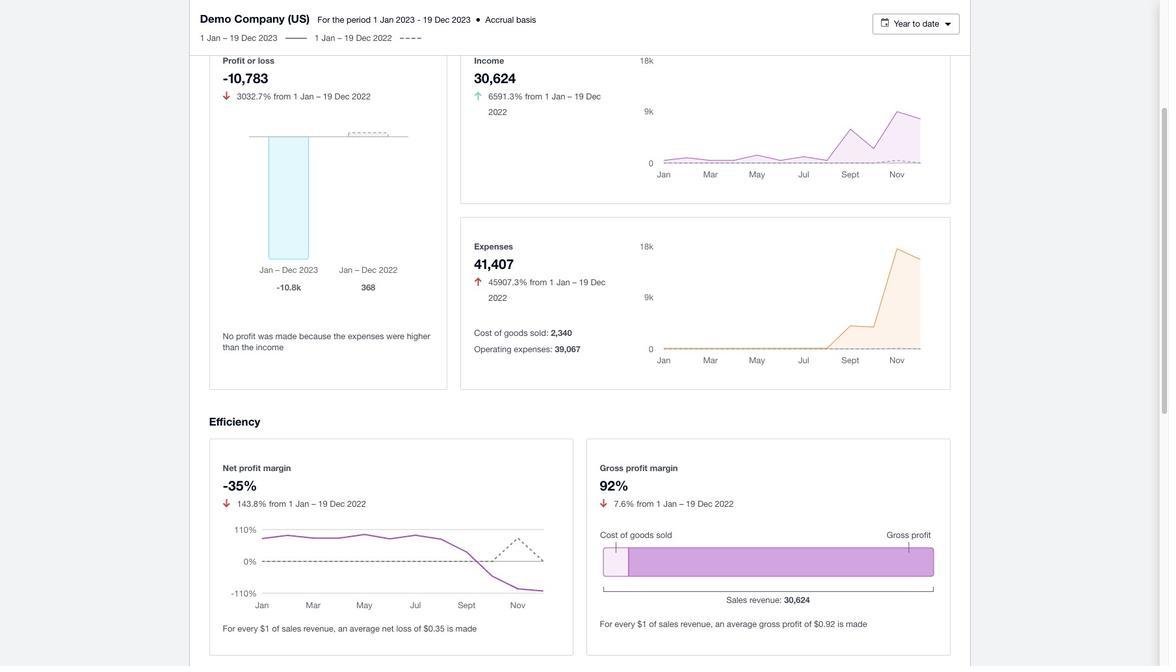 Task type: describe. For each thing, give the bounding box(es) containing it.
$0.92
[[814, 620, 835, 629]]

because
[[299, 332, 331, 342]]

sales for 92%
[[659, 620, 678, 629]]

negative sentiment image for 41,407
[[475, 278, 482, 286]]

no profit was made because the expenses were higher than the income
[[223, 332, 430, 353]]

7.6%
[[614, 499, 635, 509]]

1 inside "6591.3% from 1 jan – 19 dec 2022"
[[545, 92, 550, 101]]

1 down demo
[[200, 33, 205, 43]]

margin for -35%
[[263, 463, 291, 473]]

2022 for 92%
[[715, 499, 734, 509]]

1 horizontal spatial loss
[[396, 624, 412, 634]]

1 horizontal spatial 30,624
[[784, 595, 810, 605]]

1 up 3032.7% from 1 jan – 19 dec 2022
[[315, 33, 319, 43]]

profit or loss -10,783
[[223, 55, 274, 86]]

(us)
[[288, 12, 310, 25]]

– for -10,783
[[316, 92, 321, 101]]

7.6% from 1 jan – 19 dec 2022
[[614, 499, 734, 509]]

goods
[[504, 328, 528, 338]]

made for 92%
[[846, 620, 868, 629]]

operating
[[474, 345, 512, 354]]

made inside "no profit was made because the expenses were higher than the income"
[[276, 332, 297, 342]]

– for 92%
[[679, 499, 684, 509]]

2023 for for the period 1 jan 2023 - 19 dec 2023  ●  accrual basis
[[396, 15, 415, 25]]

loss inside profit or loss -10,783
[[258, 55, 274, 66]]

from for 41,407
[[530, 278, 547, 287]]

net
[[223, 463, 237, 473]]

– for 30,624
[[568, 92, 572, 101]]

revenue
[[750, 595, 780, 605]]

every for 92%
[[615, 620, 635, 629]]

positive sentiment image
[[475, 92, 482, 100]]

company
[[234, 12, 285, 25]]

2022 for -10,783
[[352, 92, 371, 101]]

profit
[[223, 55, 245, 66]]

every for -35%
[[238, 624, 258, 634]]

2022 for -35%
[[347, 499, 366, 509]]

2 vertical spatial the
[[242, 343, 254, 353]]

negative sentiment image for 92%
[[600, 500, 607, 508]]

41,407
[[474, 256, 514, 272]]

negative sentiment image for -35%
[[223, 500, 230, 508]]

– for 41,407
[[573, 278, 577, 287]]

1 right period at the top of the page
[[373, 15, 378, 25]]

income 30,624
[[474, 55, 516, 86]]

0 vertical spatial the
[[332, 15, 344, 25]]

1 inside '45907.3% from 1 jan – 19 dec 2022'
[[550, 278, 554, 287]]

45907.3%
[[489, 278, 528, 287]]

for the period 1 jan 2023 - 19 dec 2023  ●  accrual basis
[[318, 15, 536, 25]]

2 horizontal spatial 2023
[[452, 15, 471, 25]]

an for 92%
[[715, 620, 725, 629]]

gross profit margin 92%
[[600, 463, 678, 494]]

income
[[256, 343, 284, 353]]

6591.3% from 1 jan – 19 dec 2022
[[489, 92, 601, 117]]

demo
[[200, 12, 231, 25]]

year to date
[[894, 19, 940, 29]]

or
[[247, 55, 256, 66]]

efficiency
[[209, 415, 260, 429]]

jan right 143.8%
[[296, 499, 309, 509]]

:
[[780, 595, 782, 605]]

sales for -35%
[[282, 624, 301, 634]]

cost of goods sold: 2,340 operating expenses: 39,067
[[474, 328, 581, 354]]

to
[[913, 19, 920, 29]]

for for -35%
[[223, 624, 235, 634]]

jan right period at the top of the page
[[380, 15, 394, 25]]

39,067
[[555, 344, 581, 354]]

from for 92%
[[637, 499, 654, 509]]

accrual
[[486, 15, 514, 25]]

$1 for 92%
[[638, 620, 647, 629]]

92%
[[600, 478, 629, 494]]

revenue, for 92%
[[681, 620, 713, 629]]

- for 35%
[[223, 478, 228, 494]]

of inside cost of goods sold: 2,340 operating expenses: 39,067
[[494, 328, 502, 338]]

revenue, for -35%
[[304, 624, 336, 634]]

net
[[382, 624, 394, 634]]

an for -35%
[[338, 624, 347, 634]]

net profit margin -35%
[[223, 463, 291, 494]]



Task type: locate. For each thing, give the bounding box(es) containing it.
- for 10,783
[[223, 70, 228, 86]]

$1 for -35%
[[260, 624, 270, 634]]

negative sentiment image down 41,407 at the left top of the page
[[475, 278, 482, 286]]

0 vertical spatial 30,624
[[474, 70, 516, 86]]

1 vertical spatial -
[[223, 70, 228, 86]]

2023 for 1 jan – 19 dec 2023
[[259, 33, 278, 43]]

the left period at the top of the page
[[332, 15, 344, 25]]

jan down demo
[[207, 33, 221, 43]]

profit inside net profit margin -35%
[[239, 463, 261, 473]]

loss
[[258, 55, 274, 66], [396, 624, 412, 634]]

1 right 143.8%
[[289, 499, 293, 509]]

negative sentiment image left 3032.7%
[[223, 92, 230, 100]]

0 vertical spatial loss
[[258, 55, 274, 66]]

6591.3%
[[489, 92, 523, 101]]

from for -10,783
[[274, 92, 291, 101]]

is for -35%
[[447, 624, 453, 634]]

3032.7%
[[237, 92, 271, 101]]

30,624 right ":"
[[784, 595, 810, 605]]

0 horizontal spatial for
[[223, 624, 235, 634]]

expenses
[[474, 241, 513, 252]]

made up income
[[276, 332, 297, 342]]

from right 3032.7%
[[274, 92, 291, 101]]

2023 down company on the left
[[259, 33, 278, 43]]

0 horizontal spatial 30,624
[[474, 70, 516, 86]]

from right 143.8%
[[269, 499, 286, 509]]

1 horizontal spatial $1
[[638, 620, 647, 629]]

sales
[[659, 620, 678, 629], [282, 624, 301, 634]]

average
[[727, 620, 757, 629], [350, 624, 380, 634]]

1 horizontal spatial for
[[318, 15, 330, 25]]

10,783
[[228, 70, 268, 86]]

1 right 45907.3%
[[550, 278, 554, 287]]

45907.3% from 1 jan – 19 dec 2022
[[489, 278, 606, 303]]

1 jan – 19 dec 2023
[[200, 33, 278, 43]]

$0.35
[[424, 624, 445, 634]]

1 horizontal spatial an
[[715, 620, 725, 629]]

0 horizontal spatial negative sentiment image
[[223, 500, 230, 508]]

0 horizontal spatial revenue,
[[304, 624, 336, 634]]

0 horizontal spatial sales
[[282, 624, 301, 634]]

profit for -
[[239, 463, 261, 473]]

dec
[[435, 15, 450, 25], [241, 33, 256, 43], [356, 33, 371, 43], [335, 92, 350, 101], [586, 92, 601, 101], [591, 278, 606, 287], [330, 499, 345, 509], [698, 499, 713, 509]]

0 horizontal spatial made
[[276, 332, 297, 342]]

loss right net
[[396, 624, 412, 634]]

is right $0.92
[[838, 620, 844, 629]]

0 horizontal spatial 2023
[[259, 33, 278, 43]]

dec inside '45907.3% from 1 jan – 19 dec 2022'
[[591, 278, 606, 287]]

was
[[258, 332, 273, 342]]

2023 right period at the top of the page
[[396, 15, 415, 25]]

profit inside gross profit margin 92%
[[626, 463, 648, 473]]

sold:
[[530, 328, 549, 338]]

income
[[474, 55, 504, 66]]

profit
[[236, 332, 256, 342], [239, 463, 261, 473], [626, 463, 648, 473], [783, 620, 802, 629]]

0 horizontal spatial margin
[[263, 463, 291, 473]]

margin up 143.8% from 1 jan – 19 dec 2022 in the bottom of the page
[[263, 463, 291, 473]]

0 horizontal spatial every
[[238, 624, 258, 634]]

- right period at the top of the page
[[417, 15, 421, 25]]

average for 92%
[[727, 620, 757, 629]]

1 horizontal spatial every
[[615, 620, 635, 629]]

2 horizontal spatial made
[[846, 620, 868, 629]]

$1
[[638, 620, 647, 629], [260, 624, 270, 634]]

1
[[373, 15, 378, 25], [200, 33, 205, 43], [315, 33, 319, 43], [293, 92, 298, 101], [545, 92, 550, 101], [550, 278, 554, 287], [289, 499, 293, 509], [656, 499, 661, 509]]

1 vertical spatial loss
[[396, 624, 412, 634]]

margin
[[263, 463, 291, 473], [650, 463, 678, 473]]

–
[[223, 33, 227, 43], [338, 33, 342, 43], [316, 92, 321, 101], [568, 92, 572, 101], [573, 278, 577, 287], [312, 499, 316, 509], [679, 499, 684, 509]]

loss right or
[[258, 55, 274, 66]]

jan down gross profit margin 92%
[[664, 499, 677, 509]]

profit for made
[[236, 332, 256, 342]]

basis
[[516, 15, 536, 25]]

the right than
[[242, 343, 254, 353]]

35%
[[228, 478, 257, 494]]

every
[[615, 620, 635, 629], [238, 624, 258, 634]]

jan up 2,340
[[557, 278, 570, 287]]

1 horizontal spatial margin
[[650, 463, 678, 473]]

is
[[838, 620, 844, 629], [447, 624, 453, 634]]

sales
[[727, 595, 747, 605]]

negative sentiment image
[[475, 278, 482, 286], [223, 500, 230, 508]]

jan inside "6591.3% from 1 jan – 19 dec 2022"
[[552, 92, 565, 101]]

made right $0.92
[[846, 620, 868, 629]]

jan up 3032.7% from 1 jan – 19 dec 2022
[[322, 33, 335, 43]]

demo company (us)
[[200, 12, 310, 25]]

an left net
[[338, 624, 347, 634]]

0 horizontal spatial is
[[447, 624, 453, 634]]

1 margin from the left
[[263, 463, 291, 473]]

expenses 41,407
[[474, 241, 514, 272]]

no
[[223, 332, 234, 342]]

for every $1 of sales revenue, an average gross profit of $0.92 is made
[[600, 620, 868, 629]]

1 down gross profit margin 92%
[[656, 499, 661, 509]]

for every $1 of sales revenue, an average net loss of $0.35 is made
[[223, 624, 477, 634]]

2023 left accrual
[[452, 15, 471, 25]]

an
[[715, 620, 725, 629], [338, 624, 347, 634]]

2022
[[373, 33, 392, 43], [352, 92, 371, 101], [489, 107, 507, 117], [489, 293, 507, 303], [347, 499, 366, 509], [715, 499, 734, 509]]

1 horizontal spatial made
[[456, 624, 477, 634]]

jan inside '45907.3% from 1 jan – 19 dec 2022'
[[557, 278, 570, 287]]

were
[[386, 332, 405, 342]]

from inside '45907.3% from 1 jan – 19 dec 2022'
[[530, 278, 547, 287]]

expenses:
[[514, 345, 553, 354]]

19
[[423, 15, 432, 25], [230, 33, 239, 43], [344, 33, 354, 43], [323, 92, 332, 101], [574, 92, 584, 101], [579, 278, 589, 287], [318, 499, 328, 509], [686, 499, 695, 509]]

dec inside "6591.3% from 1 jan – 19 dec 2022"
[[586, 92, 601, 101]]

gross
[[759, 620, 780, 629]]

for
[[318, 15, 330, 25], [600, 620, 613, 629], [223, 624, 235, 634]]

higher
[[407, 332, 430, 342]]

1 vertical spatial negative sentiment image
[[223, 500, 230, 508]]

the right because
[[334, 332, 346, 342]]

margin up the 7.6% from 1 jan – 19 dec 2022
[[650, 463, 678, 473]]

made for -35%
[[456, 624, 477, 634]]

from right 7.6%
[[637, 499, 654, 509]]

1 horizontal spatial negative sentiment image
[[600, 500, 607, 508]]

average left net
[[350, 624, 380, 634]]

0 horizontal spatial an
[[338, 624, 347, 634]]

expenses
[[348, 332, 384, 342]]

0 vertical spatial negative sentiment image
[[475, 278, 482, 286]]

– inside "6591.3% from 1 jan – 19 dec 2022"
[[568, 92, 572, 101]]

0 horizontal spatial $1
[[260, 624, 270, 634]]

1 horizontal spatial is
[[838, 620, 844, 629]]

from right 45907.3%
[[530, 278, 547, 287]]

19 inside "6591.3% from 1 jan – 19 dec 2022"
[[574, 92, 584, 101]]

made
[[276, 332, 297, 342], [846, 620, 868, 629], [456, 624, 477, 634]]

is right $0.35
[[447, 624, 453, 634]]

negative sentiment image left 7.6%
[[600, 500, 607, 508]]

- down profit
[[223, 70, 228, 86]]

profitability
[[209, 7, 269, 21]]

margin inside gross profit margin 92%
[[650, 463, 678, 473]]

an left gross
[[715, 620, 725, 629]]

from right 6591.3%
[[525, 92, 542, 101]]

0 horizontal spatial average
[[350, 624, 380, 634]]

143.8% from 1 jan – 19 dec 2022
[[237, 499, 366, 509]]

1 right 3032.7%
[[293, 92, 298, 101]]

negative sentiment image for -
[[223, 92, 230, 100]]

2 vertical spatial -
[[223, 478, 228, 494]]

from
[[274, 92, 291, 101], [525, 92, 542, 101], [530, 278, 547, 287], [269, 499, 286, 509], [637, 499, 654, 509]]

sales revenue : 30,624
[[727, 595, 810, 605]]

period
[[347, 15, 371, 25]]

year
[[894, 19, 911, 29]]

negative sentiment image
[[223, 92, 230, 100], [600, 500, 607, 508]]

1 horizontal spatial negative sentiment image
[[475, 278, 482, 286]]

revenue,
[[681, 620, 713, 629], [304, 624, 336, 634]]

0 horizontal spatial negative sentiment image
[[223, 92, 230, 100]]

1 right 6591.3%
[[545, 92, 550, 101]]

than
[[223, 343, 239, 353]]

profit inside "no profit was made because the expenses were higher than the income"
[[236, 332, 256, 342]]

1 vertical spatial 30,624
[[784, 595, 810, 605]]

date
[[923, 19, 940, 29]]

for for 92%
[[600, 620, 613, 629]]

2023
[[396, 15, 415, 25], [452, 15, 471, 25], [259, 33, 278, 43]]

1 horizontal spatial average
[[727, 620, 757, 629]]

2 horizontal spatial for
[[600, 620, 613, 629]]

margin inside net profit margin -35%
[[263, 463, 291, 473]]

jan right 6591.3%
[[552, 92, 565, 101]]

0 vertical spatial negative sentiment image
[[223, 92, 230, 100]]

1 horizontal spatial 2023
[[396, 15, 415, 25]]

negative sentiment image down 35%
[[223, 500, 230, 508]]

3032.7% from 1 jan – 19 dec 2022
[[237, 92, 371, 101]]

- down net
[[223, 478, 228, 494]]

– inside '45907.3% from 1 jan – 19 dec 2022'
[[573, 278, 577, 287]]

2,340
[[551, 328, 572, 338]]

average down sales
[[727, 620, 757, 629]]

- inside net profit margin -35%
[[223, 478, 228, 494]]

1 jan – 19 dec 2022
[[315, 33, 392, 43]]

2022 for 30,624
[[489, 107, 507, 117]]

from inside "6591.3% from 1 jan – 19 dec 2022"
[[525, 92, 542, 101]]

the
[[332, 15, 344, 25], [334, 332, 346, 342], [242, 343, 254, 353]]

1 horizontal spatial sales
[[659, 620, 678, 629]]

30,624
[[474, 70, 516, 86], [784, 595, 810, 605]]

from for 30,624
[[525, 92, 542, 101]]

is for 92%
[[838, 620, 844, 629]]

19 inside '45907.3% from 1 jan – 19 dec 2022'
[[579, 278, 589, 287]]

-
[[417, 15, 421, 25], [223, 70, 228, 86], [223, 478, 228, 494]]

average for -35%
[[350, 624, 380, 634]]

1 vertical spatial the
[[334, 332, 346, 342]]

30,624 down income
[[474, 70, 516, 86]]

0 horizontal spatial loss
[[258, 55, 274, 66]]

– for -35%
[[312, 499, 316, 509]]

profit for 92%
[[626, 463, 648, 473]]

0 vertical spatial -
[[417, 15, 421, 25]]

gross
[[600, 463, 624, 473]]

margin for 92%
[[650, 463, 678, 473]]

jan
[[380, 15, 394, 25], [207, 33, 221, 43], [322, 33, 335, 43], [300, 92, 314, 101], [552, 92, 565, 101], [557, 278, 570, 287], [296, 499, 309, 509], [664, 499, 677, 509]]

cost
[[474, 328, 492, 338]]

2022 inside '45907.3% from 1 jan – 19 dec 2022'
[[489, 293, 507, 303]]

2022 for 41,407
[[489, 293, 507, 303]]

1 horizontal spatial revenue,
[[681, 620, 713, 629]]

made right $0.35
[[456, 624, 477, 634]]

year to date button
[[873, 14, 960, 34]]

2022 inside "6591.3% from 1 jan – 19 dec 2022"
[[489, 107, 507, 117]]

jan right 3032.7%
[[300, 92, 314, 101]]

143.8%
[[237, 499, 267, 509]]

1 vertical spatial negative sentiment image
[[600, 500, 607, 508]]

of
[[494, 328, 502, 338], [649, 620, 657, 629], [805, 620, 812, 629], [272, 624, 279, 634], [414, 624, 421, 634]]

2 margin from the left
[[650, 463, 678, 473]]

- inside profit or loss -10,783
[[223, 70, 228, 86]]

from for -35%
[[269, 499, 286, 509]]



Task type: vqa. For each thing, say whether or not it's contained in the screenshot.
Income 30,624
yes



